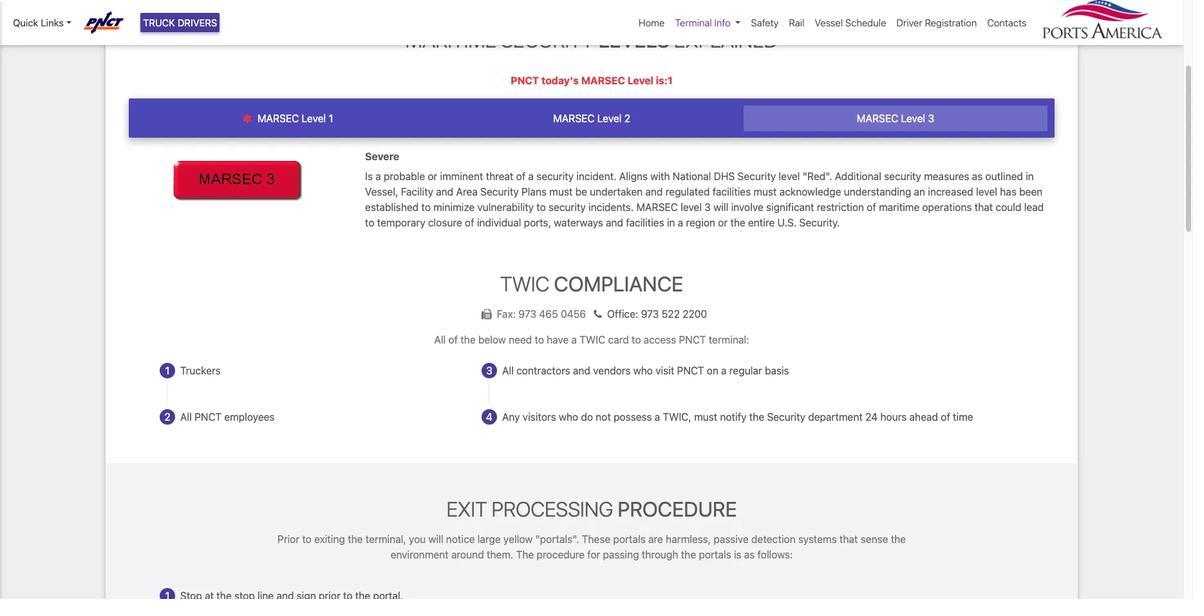 Task type: describe. For each thing, give the bounding box(es) containing it.
drivers
[[178, 17, 217, 28]]

dhs
[[714, 170, 735, 182]]

to down established
[[365, 217, 375, 228]]

through
[[642, 550, 679, 561]]

a right on on the bottom right
[[722, 365, 727, 377]]

schedule
[[846, 17, 887, 28]]

with
[[651, 170, 670, 182]]

and down incidents.
[[606, 217, 624, 228]]

be
[[576, 186, 587, 197]]

on
[[707, 365, 719, 377]]

truck drivers
[[143, 17, 217, 28]]

and left vendors
[[573, 365, 591, 377]]

have
[[547, 334, 569, 346]]

an
[[914, 186, 926, 197]]

2 horizontal spatial must
[[754, 186, 777, 197]]

security up involve
[[738, 170, 776, 182]]

0 vertical spatial or
[[428, 170, 438, 182]]

truck drivers link
[[140, 13, 220, 33]]

aligns
[[620, 170, 648, 182]]

marsec inside is a probable or imminent threat of a security incident. aligns with national dhs security level "red". additional security measures as outlined in vessel, facility and area security plans must be undertaken and regulated facilities must acknowledge understanding an increased level has been established to minimize vulnerability to security incidents. marsec level 3 will involve significant restriction of maritime operations that could lead to temporary closure of individual ports, waterways and facilities in a region or the entire u.s. security.
[[637, 201, 678, 213]]

minimize
[[434, 201, 475, 213]]

contractors
[[517, 365, 571, 377]]

any
[[502, 412, 520, 423]]

security.
[[800, 217, 840, 228]]

vessel schedule link
[[810, 10, 892, 35]]

systems
[[799, 534, 837, 546]]

twic,
[[663, 412, 692, 423]]

levels
[[599, 27, 670, 52]]

to up ports,
[[537, 201, 546, 213]]

info
[[715, 17, 731, 28]]

24
[[866, 412, 878, 423]]

"red".
[[803, 170, 833, 182]]

as inside prior to exiting the terminal, you will notice large yellow "portals". these portals are harmless, passive detection systems that sense the environment around them. the procedure for passing through the portals is as follows:
[[745, 550, 755, 561]]

the down harmless,
[[681, 550, 696, 561]]

pnct today's marsec level is:1
[[511, 75, 673, 86]]

procedure
[[537, 550, 585, 561]]

these
[[582, 534, 611, 546]]

a right have
[[572, 334, 577, 346]]

ahead
[[910, 412, 939, 423]]

to left have
[[535, 334, 544, 346]]

basis
[[765, 365, 790, 377]]

safety link
[[746, 10, 784, 35]]

pnct left employees
[[195, 412, 222, 423]]

1 horizontal spatial 2
[[625, 113, 631, 124]]

1 horizontal spatial twic
[[580, 334, 606, 346]]

level for marsec level 3
[[902, 113, 926, 124]]

0 horizontal spatial level
[[681, 201, 702, 213]]

processing
[[492, 497, 614, 522]]

are
[[649, 534, 663, 546]]

national
[[673, 170, 711, 182]]

safety
[[751, 17, 779, 28]]

access
[[644, 334, 677, 346]]

marsec for marsec level 3
[[857, 113, 899, 124]]

0 horizontal spatial in
[[667, 217, 675, 228]]

below
[[479, 334, 506, 346]]

of down the minimize
[[465, 217, 475, 228]]

closure
[[428, 217, 462, 228]]

increased
[[928, 186, 974, 197]]

fax: 973 465 0456
[[497, 309, 589, 320]]

maritime
[[879, 201, 920, 213]]

security up waterways
[[549, 201, 586, 213]]

involve
[[732, 201, 764, 213]]

security up plans
[[537, 170, 574, 182]]

waterways
[[554, 217, 603, 228]]

pnct left on on the bottom right
[[677, 365, 704, 377]]

u.s.
[[778, 217, 797, 228]]

notice
[[446, 534, 475, 546]]

region
[[686, 217, 716, 228]]

entire
[[749, 217, 775, 228]]

procedure
[[618, 497, 737, 522]]

to inside prior to exiting the terminal, you will notice large yellow "portals". these portals are harmless, passive detection systems that sense the environment around them. the procedure for passing through the portals is as follows:
[[302, 534, 312, 546]]

3 inside is a probable or imminent threat of a security incident. aligns with national dhs security level "red". additional security measures as outlined in vessel, facility and area security plans must be undertaken and regulated facilities must acknowledge understanding an increased level has been established to minimize vulnerability to security incidents. marsec level 3 will involve significant restriction of maritime operations that could lead to temporary closure of individual ports, waterways and facilities in a region or the entire u.s. security.
[[705, 201, 711, 213]]

terminal:
[[709, 334, 750, 346]]

ports,
[[524, 217, 551, 228]]

office: 973 522 2200 link
[[589, 309, 708, 320]]

1 vertical spatial or
[[718, 217, 728, 228]]

temporary
[[377, 217, 426, 228]]

2200
[[683, 309, 708, 320]]

1 inside tab list
[[329, 113, 333, 124]]

level for marsec level 2
[[598, 113, 622, 124]]

as inside is a probable or imminent threat of a security incident. aligns with national dhs security level "red". additional security measures as outlined in vessel, facility and area security plans must be undertaken and regulated facilities must acknowledge understanding an increased level has been established to minimize vulnerability to security incidents. marsec level 3 will involve significant restriction of maritime operations that could lead to temporary closure of individual ports, waterways and facilities in a region or the entire u.s. security.
[[973, 170, 983, 182]]

do
[[581, 412, 593, 423]]

and down with on the right top
[[646, 186, 663, 197]]

marsec for marsec level 2
[[553, 113, 595, 124]]

registration
[[925, 17, 977, 28]]

operations
[[923, 201, 972, 213]]

established
[[365, 201, 419, 213]]

of left below
[[449, 334, 458, 346]]

fax:
[[497, 309, 516, 320]]

vessel,
[[365, 186, 398, 197]]

0 vertical spatial level
[[779, 170, 800, 182]]

incident.
[[577, 170, 617, 182]]

home
[[639, 17, 665, 28]]

incidents.
[[589, 201, 634, 213]]

outlined
[[986, 170, 1024, 182]]

detection
[[752, 534, 796, 546]]

marsec level 2
[[553, 113, 631, 124]]

follows:
[[758, 550, 793, 561]]

0 vertical spatial twic
[[500, 272, 550, 296]]

of up plans
[[516, 170, 526, 182]]

security up "an"
[[885, 170, 922, 182]]

all for all contractors and vendors who visit pnct on a regular basis
[[502, 365, 514, 377]]

yellow
[[504, 534, 533, 546]]

0 horizontal spatial must
[[550, 186, 573, 197]]

1 vertical spatial level
[[977, 186, 998, 197]]

all contractors and vendors who visit pnct on a regular basis
[[502, 365, 790, 377]]

1 vertical spatial portals
[[699, 550, 732, 561]]

vendors
[[593, 365, 631, 377]]

compliance
[[554, 272, 684, 296]]

terminal info
[[675, 17, 731, 28]]

passive
[[714, 534, 749, 546]]

lead
[[1025, 201, 1044, 213]]

additional
[[835, 170, 882, 182]]

a up plans
[[529, 170, 534, 182]]

to down facility
[[422, 201, 431, 213]]

severe
[[365, 151, 400, 163]]

today's
[[542, 75, 579, 86]]



Task type: vqa. For each thing, say whether or not it's contained in the screenshot.
THE 'VESSEL' corresponding to Vessel Calls
no



Task type: locate. For each thing, give the bounding box(es) containing it.
0 vertical spatial facilities
[[713, 186, 751, 197]]

been
[[1020, 186, 1043, 197]]

that
[[975, 201, 994, 213], [840, 534, 858, 546]]

office: 973 522 2200
[[607, 309, 708, 320]]

understanding
[[844, 186, 912, 197]]

must up involve
[[754, 186, 777, 197]]

1 vertical spatial 3
[[705, 201, 711, 213]]

quick
[[13, 17, 38, 28]]

1 vertical spatial as
[[745, 550, 755, 561]]

marsec for marsec level 1
[[258, 113, 299, 124]]

quick links
[[13, 17, 64, 28]]

who
[[634, 365, 653, 377], [559, 412, 579, 423]]

level inside marsec level 2 link
[[598, 113, 622, 124]]

1 horizontal spatial 973
[[641, 309, 659, 320]]

973 for fax:
[[519, 309, 537, 320]]

the down involve
[[731, 217, 746, 228]]

in up been
[[1026, 170, 1034, 182]]

possess
[[614, 412, 652, 423]]

0 horizontal spatial 1
[[165, 365, 170, 377]]

visit
[[656, 365, 675, 377]]

twic compliance
[[500, 272, 684, 296]]

of down understanding
[[867, 201, 877, 213]]

or up facility
[[428, 170, 438, 182]]

portals down passive
[[699, 550, 732, 561]]

contacts
[[988, 17, 1027, 28]]

973 left 522
[[641, 309, 659, 320]]

of
[[516, 170, 526, 182], [867, 201, 877, 213], [465, 217, 475, 228], [449, 334, 458, 346], [941, 412, 951, 423]]

or right region
[[718, 217, 728, 228]]

rail
[[789, 17, 805, 28]]

1 horizontal spatial who
[[634, 365, 653, 377]]

tab list
[[129, 99, 1055, 138]]

0 vertical spatial will
[[714, 201, 729, 213]]

security down basis
[[767, 412, 806, 423]]

will inside prior to exiting the terminal, you will notice large yellow "portals". these portals are harmless, passive detection systems that sense the environment around them. the procedure for passing through the portals is as follows:
[[429, 534, 444, 546]]

marsec level 2 link
[[440, 106, 744, 132]]

truck
[[143, 17, 175, 28]]

the inside is a probable or imminent threat of a security incident. aligns with national dhs security level "red". additional security measures as outlined in vessel, facility and area security plans must be undertaken and regulated facilities must acknowledge understanding an increased level has been established to minimize vulnerability to security incidents. marsec level 3 will involve significant restriction of maritime operations that could lead to temporary closure of individual ports, waterways and facilities in a region or the entire u.s. security.
[[731, 217, 746, 228]]

could
[[996, 201, 1022, 213]]

0 horizontal spatial that
[[840, 534, 858, 546]]

1 horizontal spatial that
[[975, 201, 994, 213]]

or
[[428, 170, 438, 182], [718, 217, 728, 228]]

exit
[[447, 497, 487, 522]]

environment
[[391, 550, 449, 561]]

will inside is a probable or imminent threat of a security incident. aligns with national dhs security level "red". additional security measures as outlined in vessel, facility and area security plans must be undertaken and regulated facilities must acknowledge understanding an increased level has been established to minimize vulnerability to security incidents. marsec level 3 will involve significant restriction of maritime operations that could lead to temporary closure of individual ports, waterways and facilities in a region or the entire u.s. security.
[[714, 201, 729, 213]]

any visitors who do not possess a twic, must notify the security department 24 hours ahead of time
[[502, 412, 974, 423]]

0 horizontal spatial as
[[745, 550, 755, 561]]

notify
[[720, 412, 747, 423]]

acknowledge
[[780, 186, 842, 197]]

security down threat
[[481, 186, 519, 197]]

twic left the card
[[580, 334, 606, 346]]

all down the need
[[502, 365, 514, 377]]

portals
[[614, 534, 646, 546], [699, 550, 732, 561]]

individual
[[477, 217, 521, 228]]

0 vertical spatial 3
[[929, 113, 935, 124]]

2 horizontal spatial 3
[[929, 113, 935, 124]]

is
[[734, 550, 742, 561]]

0 horizontal spatial will
[[429, 534, 444, 546]]

links
[[41, 17, 64, 28]]

that inside prior to exiting the terminal, you will notice large yellow "portals". these portals are harmless, passive detection systems that sense the environment around them. the procedure for passing through the portals is as follows:
[[840, 534, 858, 546]]

undertaken
[[590, 186, 643, 197]]

plans
[[522, 186, 547, 197]]

tab list containing marsec level 1
[[129, 99, 1055, 138]]

1 vertical spatial 1
[[165, 365, 170, 377]]

security up today's
[[501, 27, 594, 52]]

2 vertical spatial level
[[681, 201, 702, 213]]

regular
[[730, 365, 762, 377]]

who left visit
[[634, 365, 653, 377]]

time
[[953, 412, 974, 423]]

level left has
[[977, 186, 998, 197]]

terminal info link
[[670, 10, 746, 35]]

1 horizontal spatial 1
[[329, 113, 333, 124]]

facility
[[401, 186, 434, 197]]

as right is
[[745, 550, 755, 561]]

1 vertical spatial 2
[[164, 412, 171, 423]]

3 up the measures
[[929, 113, 935, 124]]

0456
[[561, 309, 586, 320]]

that inside is a probable or imminent threat of a security incident. aligns with national dhs security level "red". additional security measures as outlined in vessel, facility and area security plans must be undertaken and regulated facilities must acknowledge understanding an increased level has been established to minimize vulnerability to security incidents. marsec level 3 will involve significant restriction of maritime operations that could lead to temporary closure of individual ports, waterways and facilities in a region or the entire u.s. security.
[[975, 201, 994, 213]]

0 vertical spatial who
[[634, 365, 653, 377]]

all for all of the below need to have a twic card to access pnct terminal:
[[434, 334, 446, 346]]

passing
[[603, 550, 639, 561]]

facilities
[[713, 186, 751, 197], [626, 217, 665, 228]]

will right you
[[429, 534, 444, 546]]

2 down pnct today's marsec level is:1 in the top of the page
[[625, 113, 631, 124]]

visitors
[[523, 412, 556, 423]]

0 horizontal spatial or
[[428, 170, 438, 182]]

home link
[[634, 10, 670, 35]]

must left the be
[[550, 186, 573, 197]]

level inside marsec level 1 link
[[302, 113, 326, 124]]

1 horizontal spatial all
[[434, 334, 446, 346]]

all down truckers
[[180, 412, 192, 423]]

office:
[[607, 309, 639, 320]]

the
[[516, 550, 534, 561]]

harmless,
[[666, 534, 711, 546]]

2 left all pnct employees
[[164, 412, 171, 423]]

a left twic,
[[655, 412, 660, 423]]

facilities down the dhs at the right
[[713, 186, 751, 197]]

not
[[596, 412, 611, 423]]

0 vertical spatial all
[[434, 334, 446, 346]]

hours
[[881, 412, 907, 423]]

973
[[519, 309, 537, 320], [641, 309, 659, 320]]

2 horizontal spatial all
[[502, 365, 514, 377]]

3 down below
[[486, 365, 493, 377]]

522
[[662, 309, 680, 320]]

the right sense
[[891, 534, 906, 546]]

2 vertical spatial 3
[[486, 365, 493, 377]]

phone image
[[589, 309, 607, 319]]

driver registration link
[[892, 10, 983, 35]]

1 horizontal spatial or
[[718, 217, 728, 228]]

department
[[809, 412, 863, 423]]

0 horizontal spatial who
[[559, 412, 579, 423]]

0 horizontal spatial 3
[[486, 365, 493, 377]]

sense
[[861, 534, 889, 546]]

1 vertical spatial all
[[502, 365, 514, 377]]

terminal
[[675, 17, 712, 28]]

to right the card
[[632, 334, 641, 346]]

must left notify
[[694, 412, 718, 423]]

who left "do"
[[559, 412, 579, 423]]

0 horizontal spatial twic
[[500, 272, 550, 296]]

0 vertical spatial that
[[975, 201, 994, 213]]

vessel schedule
[[815, 17, 887, 28]]

portals up passing at bottom
[[614, 534, 646, 546]]

1 horizontal spatial in
[[1026, 170, 1034, 182]]

marsec level 3
[[857, 113, 935, 124]]

contacts link
[[983, 10, 1032, 35]]

a left region
[[678, 217, 684, 228]]

all for all pnct employees
[[180, 412, 192, 423]]

1 horizontal spatial as
[[973, 170, 983, 182]]

pnct down 2200
[[679, 334, 706, 346]]

973 for office:
[[641, 309, 659, 320]]

all pnct employees
[[180, 412, 275, 423]]

and
[[436, 186, 454, 197], [646, 186, 663, 197], [606, 217, 624, 228], [573, 365, 591, 377]]

1 vertical spatial will
[[429, 534, 444, 546]]

level inside marsec level 3 link
[[902, 113, 926, 124]]

level for marsec level 1
[[302, 113, 326, 124]]

all left below
[[434, 334, 446, 346]]

1 vertical spatial who
[[559, 412, 579, 423]]

1
[[329, 113, 333, 124], [165, 365, 170, 377]]

maritime security levels explained
[[406, 27, 778, 52]]

3
[[929, 113, 935, 124], [705, 201, 711, 213], [486, 365, 493, 377]]

twic up the fax: 973 465 0456
[[500, 272, 550, 296]]

0 horizontal spatial facilities
[[626, 217, 665, 228]]

1 horizontal spatial facilities
[[713, 186, 751, 197]]

0 horizontal spatial all
[[180, 412, 192, 423]]

rail link
[[784, 10, 810, 35]]

is
[[365, 170, 373, 182]]

vessel
[[815, 17, 843, 28]]

pnct left today's
[[511, 75, 539, 86]]

you
[[409, 534, 426, 546]]

to right "prior" in the left bottom of the page
[[302, 534, 312, 546]]

facilities down incidents.
[[626, 217, 665, 228]]

0 vertical spatial as
[[973, 170, 983, 182]]

area
[[456, 186, 478, 197]]

of left time
[[941, 412, 951, 423]]

0 horizontal spatial 973
[[519, 309, 537, 320]]

1 horizontal spatial level
[[779, 170, 800, 182]]

0 horizontal spatial 2
[[164, 412, 171, 423]]

level
[[779, 170, 800, 182], [977, 186, 998, 197], [681, 201, 702, 213]]

the left below
[[461, 334, 476, 346]]

exiting
[[314, 534, 345, 546]]

the right notify
[[750, 412, 765, 423]]

that left sense
[[840, 534, 858, 546]]

1 vertical spatial twic
[[580, 334, 606, 346]]

marsec level 1 link
[[136, 106, 440, 132]]

0 vertical spatial 1
[[329, 113, 333, 124]]

2 vertical spatial all
[[180, 412, 192, 423]]

0 vertical spatial portals
[[614, 534, 646, 546]]

driver
[[897, 17, 923, 28]]

0 vertical spatial in
[[1026, 170, 1034, 182]]

the right exiting
[[348, 534, 363, 546]]

need
[[509, 334, 532, 346]]

to
[[422, 201, 431, 213], [537, 201, 546, 213], [365, 217, 375, 228], [535, 334, 544, 346], [632, 334, 641, 346], [302, 534, 312, 546]]

1 vertical spatial facilities
[[626, 217, 665, 228]]

4
[[486, 412, 493, 423]]

3 up region
[[705, 201, 711, 213]]

as left the outlined
[[973, 170, 983, 182]]

1 horizontal spatial must
[[694, 412, 718, 423]]

1 horizontal spatial portals
[[699, 550, 732, 561]]

2 973 from the left
[[641, 309, 659, 320]]

2 horizontal spatial level
[[977, 186, 998, 197]]

restriction
[[817, 201, 865, 213]]

1 horizontal spatial will
[[714, 201, 729, 213]]

probable
[[384, 170, 425, 182]]

1 vertical spatial that
[[840, 534, 858, 546]]

is a probable or imminent threat of a security incident. aligns with national dhs security level "red". additional security measures as outlined in vessel, facility and area security plans must be undertaken and regulated facilities must acknowledge understanding an increased level has been established to minimize vulnerability to security incidents. marsec level 3 will involve significant restriction of maritime operations that could lead to temporary closure of individual ports, waterways and facilities in a region or the entire u.s. security.
[[365, 170, 1044, 228]]

1 horizontal spatial 3
[[705, 201, 711, 213]]

973 right fax:
[[519, 309, 537, 320]]

measures
[[924, 170, 970, 182]]

level down regulated on the right of page
[[681, 201, 702, 213]]

imminent
[[440, 170, 483, 182]]

terminal,
[[366, 534, 406, 546]]

in left region
[[667, 217, 675, 228]]

level up acknowledge
[[779, 170, 800, 182]]

0 vertical spatial 2
[[625, 113, 631, 124]]

for
[[588, 550, 601, 561]]

prior to exiting the terminal, you will notice large yellow "portals". these portals are harmless, passive detection systems that sense the environment around them. the procedure for passing through the portals is as follows:
[[278, 534, 906, 561]]

is:1
[[656, 75, 673, 86]]

a right is
[[376, 170, 381, 182]]

1 973 from the left
[[519, 309, 537, 320]]

1 vertical spatial in
[[667, 217, 675, 228]]

that left could
[[975, 201, 994, 213]]

will up region
[[714, 201, 729, 213]]

and up the minimize
[[436, 186, 454, 197]]

0 horizontal spatial portals
[[614, 534, 646, 546]]

marsec level 1
[[255, 113, 333, 124]]



